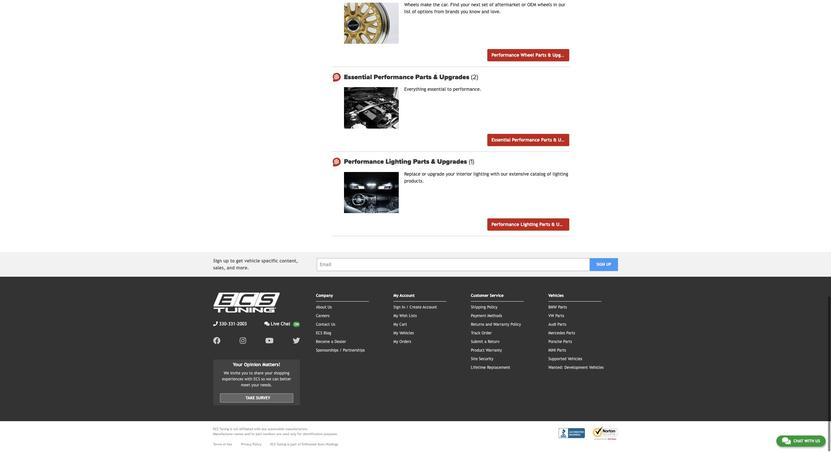 Task type: locate. For each thing, give the bounding box(es) containing it.
warranty down return
[[486, 349, 502, 353]]

1 horizontal spatial tuning
[[277, 443, 286, 447]]

1 vertical spatial chat
[[794, 440, 804, 444]]

tuning inside ecs tuning is not affiliated with any automobile manufacturers. manufacturer names and/or part numbers are used only for identification purposes.
[[220, 428, 229, 432]]

1 vertical spatial essential
[[492, 137, 511, 143]]

0 horizontal spatial or
[[422, 172, 426, 177]]

0 vertical spatial comments image
[[265, 322, 270, 327]]

0 horizontal spatial part
[[256, 433, 262, 437]]

part inside ecs tuning is not affiliated with any automobile manufacturers. manufacturer names and/or part numbers are used only for identification purposes.
[[256, 433, 262, 437]]

0 horizontal spatial is
[[230, 428, 232, 432]]

ecs
[[316, 331, 323, 336], [254, 377, 260, 382], [213, 428, 219, 432], [271, 443, 276, 447]]

1 horizontal spatial sign
[[394, 305, 401, 310]]

up inside button
[[607, 263, 612, 267]]

1 vertical spatial comments image
[[782, 438, 791, 446]]

my for my cart
[[394, 323, 399, 327]]

vw parts
[[549, 314, 565, 319]]

account right create
[[423, 305, 437, 310]]

essential
[[344, 73, 372, 81], [492, 137, 511, 143]]

and/or
[[245, 433, 255, 437]]

become a dealer
[[316, 340, 346, 345]]

ecs for ecs tuning is part of enthusiast auto holdings
[[271, 443, 276, 447]]

mini parts
[[549, 349, 566, 353]]

is left not
[[230, 428, 232, 432]]

with inside the replace or upgrade your interior lighting with our extensive catalog of lighting products.
[[491, 172, 500, 177]]

our right "in"
[[559, 2, 566, 7]]

2 horizontal spatial to
[[448, 87, 452, 92]]

1 vertical spatial warranty
[[486, 349, 502, 353]]

needs.
[[261, 383, 272, 388]]

1 vertical spatial or
[[422, 172, 426, 177]]

performance lighting parts & upgrades thumbnail image image
[[344, 172, 399, 214]]

you right invite
[[242, 371, 248, 376]]

2 my from the top
[[394, 314, 399, 319]]

extensive
[[510, 172, 529, 177]]

performance lighting parts & upgrades link
[[344, 158, 570, 166], [488, 219, 576, 231]]

sponsorships
[[316, 349, 339, 353]]

become
[[316, 340, 330, 345]]

0 horizontal spatial up
[[224, 259, 229, 264]]

a for submit
[[485, 340, 487, 345]]

0 horizontal spatial /
[[340, 349, 342, 353]]

ecs up manufacturer
[[213, 428, 219, 432]]

my left wish
[[394, 314, 399, 319]]

my cart link
[[394, 323, 407, 327]]

0 vertical spatial and
[[482, 9, 490, 14]]

1 horizontal spatial to
[[249, 371, 253, 376]]

of right list
[[412, 9, 417, 14]]

1 vertical spatial to
[[230, 259, 235, 264]]

1 horizontal spatial part
[[291, 443, 297, 447]]

performance wheel parts & upgrades thumbnail image image
[[344, 3, 399, 44]]

1 vertical spatial tuning
[[277, 443, 286, 447]]

0 vertical spatial policy
[[487, 305, 498, 310]]

0 horizontal spatial you
[[242, 371, 248, 376]]

1 horizontal spatial policy
[[487, 305, 498, 310]]

of right catalog
[[547, 172, 552, 177]]

vehicles
[[549, 294, 564, 299], [400, 331, 414, 336], [568, 357, 583, 362], [590, 366, 604, 371]]

our
[[559, 2, 566, 7], [501, 172, 508, 177]]

0 horizontal spatial chat
[[281, 322, 291, 327]]

1 vertical spatial performance lighting parts & upgrades
[[492, 222, 576, 227]]

know
[[470, 9, 481, 14]]

0 horizontal spatial essential
[[344, 73, 372, 81]]

cart
[[400, 323, 407, 327]]

0 vertical spatial part
[[256, 433, 262, 437]]

instagram logo image
[[240, 338, 246, 345]]

shipping
[[471, 305, 486, 310]]

1 horizontal spatial performance lighting parts & upgrades
[[492, 222, 576, 227]]

vehicles up the wanted: development vehicles link
[[568, 357, 583, 362]]

1 horizontal spatial or
[[522, 2, 526, 7]]

part down any at the bottom
[[256, 433, 262, 437]]

sign up button
[[590, 259, 618, 271]]

0 horizontal spatial policy
[[253, 443, 262, 447]]

numbers
[[263, 433, 276, 437]]

1 horizontal spatial chat
[[794, 440, 804, 444]]

partnerships
[[343, 349, 365, 353]]

0 horizontal spatial sign
[[213, 259, 222, 264]]

1 horizontal spatial you
[[461, 9, 468, 14]]

0 horizontal spatial lighting
[[474, 172, 489, 177]]

1 vertical spatial you
[[242, 371, 248, 376]]

my up my wish lists
[[394, 294, 399, 299]]

part down only
[[291, 443, 297, 447]]

0 horizontal spatial our
[[501, 172, 508, 177]]

vw parts link
[[549, 314, 565, 319]]

2 vertical spatial policy
[[253, 443, 262, 447]]

or right replace in the top of the page
[[422, 172, 426, 177]]

1 horizontal spatial is
[[287, 443, 290, 447]]

0 vertical spatial lighting
[[386, 158, 412, 166]]

lighting right catalog
[[553, 172, 569, 177]]

1 my from the top
[[394, 294, 399, 299]]

0 vertical spatial /
[[407, 305, 409, 310]]

tuning
[[220, 428, 229, 432], [277, 443, 286, 447]]

1 horizontal spatial comments image
[[782, 438, 791, 446]]

sign for sign in / create account
[[394, 305, 401, 310]]

product
[[471, 349, 485, 353]]

policy inside privacy policy link
[[253, 443, 262, 447]]

replace
[[404, 172, 421, 177]]

affiliated
[[239, 428, 253, 432]]

your left interior
[[446, 172, 455, 177]]

site security
[[471, 357, 494, 362]]

1 vertical spatial is
[[287, 443, 290, 447]]

my
[[394, 294, 399, 299], [394, 314, 399, 319], [394, 323, 399, 327], [394, 331, 399, 336], [394, 340, 399, 345]]

1 horizontal spatial lighting
[[553, 172, 569, 177]]

1 horizontal spatial /
[[407, 305, 409, 310]]

wanted: development vehicles link
[[549, 366, 604, 371]]

product warranty
[[471, 349, 502, 353]]

ecs left the so
[[254, 377, 260, 382]]

you inside wheels make the car. find your next set of aftermarket or oem wheels in our list of options from brands you know and love.
[[461, 9, 468, 14]]

service
[[490, 294, 504, 299]]

Email email field
[[317, 259, 590, 271]]

ecs left blog
[[316, 331, 323, 336]]

ecs for ecs tuning is not affiliated with any automobile manufacturers. manufacturer names and/or part numbers are used only for identification purposes.
[[213, 428, 219, 432]]

0 vertical spatial account
[[400, 294, 415, 299]]

site security link
[[471, 357, 494, 362]]

take survey button
[[220, 394, 294, 403]]

performance lighting parts & upgrades for performance lighting parts & upgrades link to the bottom
[[492, 222, 576, 227]]

my left cart
[[394, 323, 399, 327]]

meet
[[241, 383, 250, 388]]

vw
[[549, 314, 555, 319]]

comments image left live
[[265, 322, 270, 327]]

up inside sign up to get vehicle specific content, sales, and more.
[[224, 259, 229, 264]]

find
[[451, 2, 460, 7]]

and right the sales,
[[227, 266, 235, 271]]

tuning down are
[[277, 443, 286, 447]]

to inside we invite you to share your shopping experiences with ecs so we can better meet your needs.
[[249, 371, 253, 376]]

0 vertical spatial essential performance parts & upgrades
[[344, 73, 471, 81]]

1 vertical spatial account
[[423, 305, 437, 310]]

1 a from the left
[[331, 340, 333, 345]]

0 vertical spatial warranty
[[494, 323, 510, 327]]

0 vertical spatial our
[[559, 2, 566, 7]]

account
[[400, 294, 415, 299], [423, 305, 437, 310]]

4 my from the top
[[394, 331, 399, 336]]

vehicles right development on the right bottom of the page
[[590, 366, 604, 371]]

3 my from the top
[[394, 323, 399, 327]]

sign inside button
[[597, 263, 605, 267]]

to left the share
[[249, 371, 253, 376]]

terms of use
[[213, 443, 232, 447]]

my for my wish lists
[[394, 314, 399, 319]]

is down used
[[287, 443, 290, 447]]

lifetime replacement link
[[471, 366, 511, 371]]

a left dealer
[[331, 340, 333, 345]]

purposes.
[[324, 433, 338, 437]]

holdings
[[326, 443, 338, 447]]

my down my cart link at the left bottom of page
[[394, 331, 399, 336]]

1 horizontal spatial up
[[607, 263, 612, 267]]

to inside sign up to get vehicle specific content, sales, and more.
[[230, 259, 235, 264]]

ecs tuning is part of enthusiast auto holdings
[[271, 443, 338, 447]]

1 vertical spatial policy
[[511, 323, 521, 327]]

make
[[421, 2, 432, 7]]

blog
[[324, 331, 331, 336]]

1 horizontal spatial our
[[559, 2, 566, 7]]

bmw
[[549, 305, 557, 310]]

is for not
[[230, 428, 232, 432]]

/ right in
[[407, 305, 409, 310]]

/ down dealer
[[340, 349, 342, 353]]

you left "know"
[[461, 9, 468, 14]]

twitter logo image
[[293, 338, 300, 345]]

comments image
[[265, 322, 270, 327], [782, 438, 791, 446]]

1 vertical spatial lighting
[[521, 222, 538, 227]]

0 vertical spatial to
[[448, 87, 452, 92]]

account up in
[[400, 294, 415, 299]]

chat
[[281, 322, 291, 327], [794, 440, 804, 444]]

5 my from the top
[[394, 340, 399, 345]]

1 horizontal spatial account
[[423, 305, 437, 310]]

ecs inside ecs tuning is not affiliated with any automobile manufacturers. manufacturer names and/or part numbers are used only for identification purposes.
[[213, 428, 219, 432]]

auto
[[318, 443, 325, 447]]

tuning up manufacturer
[[220, 428, 229, 432]]

of inside terms of use 'link'
[[223, 443, 226, 447]]

and inside wheels make the car. find your next set of aftermarket or oem wheels in our list of options from brands you know and love.
[[482, 9, 490, 14]]

supported vehicles
[[549, 357, 583, 362]]

catalog
[[531, 172, 546, 177]]

contact us
[[316, 323, 336, 327]]

matters!
[[262, 363, 280, 368]]

my for my vehicles
[[394, 331, 399, 336]]

us for about us
[[328, 305, 332, 310]]

or left oem
[[522, 2, 526, 7]]

with inside ecs tuning is not affiliated with any automobile manufacturers. manufacturer names and/or part numbers are used only for identification purposes.
[[254, 428, 261, 432]]

my for my account
[[394, 294, 399, 299]]

1 vertical spatial performance lighting parts & upgrades link
[[488, 219, 576, 231]]

vehicles up bmw parts
[[549, 294, 564, 299]]

2 lighting from the left
[[553, 172, 569, 177]]

0 vertical spatial is
[[230, 428, 232, 432]]

sign for sign up
[[597, 263, 605, 267]]

comments image inside chat with us link
[[782, 438, 791, 446]]

facebook logo image
[[213, 338, 221, 345]]

experiences
[[222, 377, 244, 382]]

better
[[280, 377, 291, 382]]

0 vertical spatial performance lighting parts & upgrades
[[344, 158, 469, 166]]

take
[[246, 396, 255, 401]]

wheels
[[538, 2, 552, 7]]

we
[[266, 377, 271, 382]]

to left get
[[230, 259, 235, 264]]

our left extensive at the right
[[501, 172, 508, 177]]

sign
[[213, 259, 222, 264], [597, 263, 605, 267], [394, 305, 401, 310]]

0 vertical spatial or
[[522, 2, 526, 7]]

ecs down numbers at the left bottom of page
[[271, 443, 276, 447]]

and
[[482, 9, 490, 14], [227, 266, 235, 271], [486, 323, 492, 327]]

1 vertical spatial and
[[227, 266, 235, 271]]

0 horizontal spatial to
[[230, 259, 235, 264]]

wheels
[[404, 2, 419, 7]]

opinion
[[244, 363, 261, 368]]

a for become
[[331, 340, 333, 345]]

2 vertical spatial to
[[249, 371, 253, 376]]

enthusiast auto holdings link
[[302, 443, 338, 447]]

methods
[[488, 314, 502, 319]]

of left enthusiast
[[298, 443, 301, 447]]

oem
[[528, 2, 537, 7]]

tuning for part
[[277, 443, 286, 447]]

ecs blog link
[[316, 331, 331, 336]]

up for sign up
[[607, 263, 612, 267]]

your right find
[[461, 2, 470, 7]]

is inside ecs tuning is not affiliated with any automobile manufacturers. manufacturer names and/or part numbers are used only for identification purposes.
[[230, 428, 232, 432]]

comments image inside live chat link
[[265, 322, 270, 327]]

comments image left the chat with us at the right bottom of page
[[782, 438, 791, 446]]

of right the set
[[490, 2, 494, 7]]

us
[[328, 305, 332, 310], [331, 323, 336, 327], [816, 440, 821, 444]]

warranty down the methods
[[494, 323, 510, 327]]

1 horizontal spatial essential performance parts & upgrades
[[492, 137, 578, 143]]

2 a from the left
[[485, 340, 487, 345]]

privacy
[[241, 443, 252, 447]]

sign inside sign up to get vehicle specific content, sales, and more.
[[213, 259, 222, 264]]

replacement
[[487, 366, 511, 371]]

1 horizontal spatial a
[[485, 340, 487, 345]]

lighting
[[474, 172, 489, 177], [553, 172, 569, 177]]

1 vertical spatial essential performance parts & upgrades
[[492, 137, 578, 143]]

lighting right interior
[[474, 172, 489, 177]]

sponsorships / partnerships link
[[316, 349, 365, 353]]

payment methods
[[471, 314, 502, 319]]

of left use
[[223, 443, 226, 447]]

to right essential
[[448, 87, 452, 92]]

specific
[[262, 259, 278, 264]]

policy for shipping policy
[[487, 305, 498, 310]]

lighting
[[386, 158, 412, 166], [521, 222, 538, 227]]

&
[[548, 53, 551, 58], [434, 73, 438, 81], [554, 137, 557, 143], [431, 158, 436, 166], [552, 222, 555, 227]]

1 vertical spatial our
[[501, 172, 508, 177]]

0 horizontal spatial tuning
[[220, 428, 229, 432]]

a left return
[[485, 340, 487, 345]]

comments image for live
[[265, 322, 270, 327]]

my wish lists
[[394, 314, 417, 319]]

and up order
[[486, 323, 492, 327]]

mercedes parts
[[549, 331, 576, 336]]

0 vertical spatial tuning
[[220, 428, 229, 432]]

0 vertical spatial us
[[328, 305, 332, 310]]

and down the set
[[482, 9, 490, 14]]

live
[[271, 322, 280, 327]]

0 vertical spatial essential performance parts & upgrades link
[[344, 73, 570, 81]]

your up we at the left of page
[[265, 371, 273, 376]]

0 horizontal spatial performance lighting parts & upgrades
[[344, 158, 469, 166]]

2 horizontal spatial sign
[[597, 263, 605, 267]]

0 horizontal spatial comments image
[[265, 322, 270, 327]]

2 vertical spatial and
[[486, 323, 492, 327]]

0 horizontal spatial a
[[331, 340, 333, 345]]

names
[[234, 433, 244, 437]]

my left orders
[[394, 340, 399, 345]]

0 vertical spatial you
[[461, 9, 468, 14]]

performance
[[492, 53, 520, 58], [374, 73, 414, 81], [512, 137, 540, 143], [344, 158, 384, 166], [492, 222, 520, 227]]

is for part
[[287, 443, 290, 447]]

1 vertical spatial us
[[331, 323, 336, 327]]



Task type: vqa. For each thing, say whether or not it's contained in the screenshot.
top Warranty
yes



Task type: describe. For each thing, give the bounding box(es) containing it.
performance lighting parts & upgrades for the topmost performance lighting parts & upgrades link
[[344, 158, 469, 166]]

porsche
[[549, 340, 562, 345]]

bmw parts
[[549, 305, 567, 310]]

mercedes parts link
[[549, 331, 576, 336]]

about
[[316, 305, 327, 310]]

any
[[262, 428, 267, 432]]

my account
[[394, 294, 415, 299]]

dealer
[[335, 340, 346, 345]]

create
[[410, 305, 422, 310]]

0 vertical spatial chat
[[281, 322, 291, 327]]

comments image for chat
[[782, 438, 791, 446]]

chat with us
[[794, 440, 821, 444]]

2 horizontal spatial policy
[[511, 323, 521, 327]]

options
[[418, 9, 433, 14]]

us for contact us
[[331, 323, 336, 327]]

1 horizontal spatial essential
[[492, 137, 511, 143]]

wanted: development vehicles
[[549, 366, 604, 371]]

ecs tuning image
[[213, 293, 280, 313]]

we invite you to share your shopping experiences with ecs so we can better meet your needs.
[[222, 371, 291, 388]]

to for up
[[230, 259, 235, 264]]

from
[[434, 9, 444, 14]]

products.
[[404, 179, 424, 184]]

up for sign up to get vehicle specific content, sales, and more.
[[224, 259, 229, 264]]

track order link
[[471, 331, 492, 336]]

wheels make the car. find your next set of aftermarket or oem wheels in our list of options from brands you know and love.
[[404, 2, 566, 14]]

enthusiast
[[302, 443, 317, 447]]

return
[[488, 340, 500, 345]]

about us
[[316, 305, 332, 310]]

mini parts link
[[549, 349, 566, 353]]

1 vertical spatial essential performance parts & upgrades link
[[488, 134, 578, 146]]

your inside wheels make the car. find your next set of aftermarket or oem wheels in our list of options from brands you know and love.
[[461, 2, 470, 7]]

payment
[[471, 314, 487, 319]]

about us link
[[316, 305, 332, 310]]

set
[[482, 2, 488, 7]]

my orders
[[394, 340, 411, 345]]

live chat
[[271, 322, 291, 327]]

sign in / create account link
[[394, 305, 437, 310]]

porsche parts
[[549, 340, 572, 345]]

contact us link
[[316, 323, 336, 327]]

1 horizontal spatial lighting
[[521, 222, 538, 227]]

0 vertical spatial essential
[[344, 73, 372, 81]]

identification
[[303, 433, 323, 437]]

orders
[[400, 340, 411, 345]]

invite
[[230, 371, 241, 376]]

0 horizontal spatial lighting
[[386, 158, 412, 166]]

policy for privacy policy
[[253, 443, 262, 447]]

and inside sign up to get vehicle specific content, sales, and more.
[[227, 266, 235, 271]]

porsche parts link
[[549, 340, 572, 345]]

payment methods link
[[471, 314, 502, 319]]

0 horizontal spatial account
[[400, 294, 415, 299]]

shopping
[[274, 371, 290, 376]]

330-331-2003 link
[[213, 321, 247, 328]]

330-
[[219, 322, 228, 327]]

1 vertical spatial /
[[340, 349, 342, 353]]

my vehicles link
[[394, 331, 414, 336]]

replace or upgrade your interior lighting with our extensive catalog of lighting products.
[[404, 172, 569, 184]]

terms of use link
[[213, 443, 232, 447]]

vehicle
[[245, 259, 260, 264]]

privacy policy link
[[241, 443, 262, 447]]

become a dealer link
[[316, 340, 346, 345]]

our inside wheels make the car. find your next set of aftermarket or oem wheels in our list of options from brands you know and love.
[[559, 2, 566, 7]]

you inside we invite you to share your shopping experiences with ecs so we can better meet your needs.
[[242, 371, 248, 376]]

product warranty link
[[471, 349, 502, 353]]

ecs for ecs blog
[[316, 331, 323, 336]]

2003
[[237, 322, 247, 327]]

tuning for not
[[220, 428, 229, 432]]

your right meet
[[252, 383, 259, 388]]

customer
[[471, 294, 489, 299]]

phone image
[[213, 322, 218, 327]]

lists
[[409, 314, 417, 319]]

ecs inside we invite you to share your shopping experiences with ecs so we can better meet your needs.
[[254, 377, 260, 382]]

love.
[[491, 9, 501, 14]]

0 horizontal spatial essential performance parts & upgrades
[[344, 73, 471, 81]]

330-331-2003
[[219, 322, 247, 327]]

with inside we invite you to share your shopping experiences with ecs so we can better meet your needs.
[[245, 377, 253, 382]]

not
[[233, 428, 238, 432]]

your inside the replace or upgrade your interior lighting with our extensive catalog of lighting products.
[[446, 172, 455, 177]]

order
[[482, 331, 492, 336]]

vehicles up orders
[[400, 331, 414, 336]]

everything
[[404, 87, 426, 92]]

ecs blog
[[316, 331, 331, 336]]

more.
[[236, 266, 249, 271]]

1 lighting from the left
[[474, 172, 489, 177]]

0 vertical spatial performance lighting parts & upgrades link
[[344, 158, 570, 166]]

live chat link
[[265, 321, 300, 328]]

wish
[[400, 314, 408, 319]]

track order
[[471, 331, 492, 336]]

used
[[283, 433, 289, 437]]

mercedes
[[549, 331, 565, 336]]

wanted:
[[549, 366, 564, 371]]

or inside the replace or upgrade your interior lighting with our extensive catalog of lighting products.
[[422, 172, 426, 177]]

sales,
[[213, 266, 226, 271]]

sign for sign up to get vehicle specific content, sales, and more.
[[213, 259, 222, 264]]

of inside the replace or upgrade your interior lighting with our extensive catalog of lighting products.
[[547, 172, 552, 177]]

my cart
[[394, 323, 407, 327]]

privacy policy
[[241, 443, 262, 447]]

our inside the replace or upgrade your interior lighting with our extensive catalog of lighting products.
[[501, 172, 508, 177]]

ecs tuning is not affiliated with any automobile manufacturers. manufacturer names and/or part numbers are used only for identification purposes.
[[213, 428, 338, 437]]

youtube logo image
[[265, 338, 274, 345]]

parts inside performance wheel parts & upgrades link
[[536, 53, 547, 58]]

in
[[402, 305, 405, 310]]

manufacturer
[[213, 433, 233, 437]]

submit
[[471, 340, 484, 345]]

security
[[479, 357, 494, 362]]

2 vertical spatial us
[[816, 440, 821, 444]]

essential performance parts & upgrades thumbnail image image
[[344, 87, 399, 129]]

1 vertical spatial part
[[291, 443, 297, 447]]

submit a return link
[[471, 340, 500, 345]]

company
[[316, 294, 333, 299]]

performance wheel parts & upgrades
[[492, 53, 573, 58]]

brands
[[446, 9, 460, 14]]

331-
[[228, 322, 237, 327]]

returns and warranty policy link
[[471, 323, 521, 327]]

car.
[[442, 2, 449, 7]]

my for my orders
[[394, 340, 399, 345]]

or inside wheels make the car. find your next set of aftermarket or oem wheels in our list of options from brands you know and love.
[[522, 2, 526, 7]]

share
[[254, 371, 264, 376]]

next
[[471, 2, 481, 7]]

survey
[[256, 396, 270, 401]]

bmw parts link
[[549, 305, 567, 310]]

audi parts link
[[549, 323, 567, 327]]

everything essential to performance.
[[404, 87, 482, 92]]

submit a return
[[471, 340, 500, 345]]

to for essential
[[448, 87, 452, 92]]

supported vehicles link
[[549, 357, 583, 362]]



